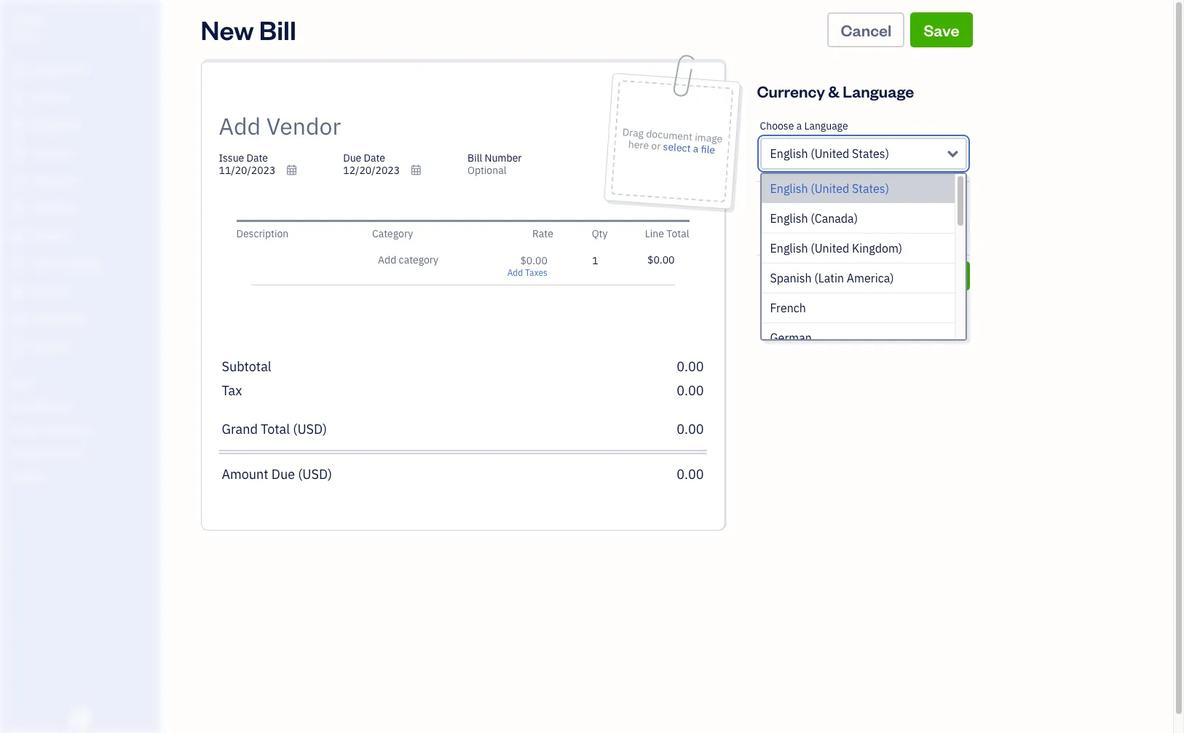 Task type: describe. For each thing, give the bounding box(es) containing it.
tax
[[222, 383, 242, 399]]

total for grand
[[261, 421, 290, 438]]

america)
[[847, 271, 895, 286]]

project image
[[9, 230, 27, 244]]

due date
[[343, 152, 386, 165]]

money image
[[9, 285, 27, 300]]

expense image
[[9, 202, 27, 216]]

english for 'english (united states)' option
[[771, 181, 809, 196]]

payment image
[[9, 174, 27, 189]]

english (united states) option
[[762, 174, 955, 204]]

subtotal
[[222, 359, 272, 375]]

4 0.00 from the top
[[677, 466, 704, 483]]

currency & language
[[758, 81, 915, 101]]

estimate image
[[9, 119, 27, 133]]

new bill
[[201, 12, 296, 47]]

choose for choose a language
[[760, 120, 795, 133]]

a for choose a currency
[[797, 193, 802, 206]]

main element
[[0, 0, 197, 734]]

save button
[[911, 12, 973, 47]]

image
[[695, 131, 724, 146]]

select a file
[[663, 140, 716, 157]]

english inside field
[[771, 146, 809, 161]]

(united for the english (united kingdom) option
[[811, 241, 850, 256]]

total for line
[[667, 227, 690, 240]]

save
[[924, 20, 960, 40]]

0.00 for grand total (usd)
[[677, 421, 704, 438]]

Rate (USD) text field
[[520, 254, 548, 267]]

category
[[372, 227, 413, 240]]

qty
[[592, 227, 608, 240]]

&
[[829, 81, 840, 101]]

number
[[485, 152, 522, 165]]

a for select a file
[[693, 142, 700, 156]]

choose a currency element
[[758, 182, 970, 256]]

line
[[646, 227, 665, 240]]

french
[[771, 301, 807, 316]]

0.00 for tax
[[677, 383, 704, 399]]

english (canada)
[[771, 211, 858, 226]]

chart image
[[9, 313, 27, 327]]

add taxes
[[508, 267, 548, 278]]

choose a currency
[[760, 193, 846, 206]]

drag
[[622, 126, 645, 140]]

bill number
[[468, 152, 522, 165]]

language for choose a language
[[805, 120, 849, 133]]

spanish (latin america)
[[771, 271, 895, 286]]

invoice image
[[9, 146, 27, 161]]

states) for list box containing english (united states)
[[853, 181, 890, 196]]

choose a language element
[[758, 109, 970, 182]]

done button
[[912, 262, 970, 291]]

(latin
[[815, 271, 845, 286]]

a for choose a language
[[797, 120, 802, 133]]

(united inside field
[[811, 146, 850, 161]]

choose a language
[[760, 120, 849, 133]]

1 vertical spatial currency
[[805, 193, 846, 206]]

list box containing english (united states)
[[762, 174, 966, 353]]

0 vertical spatial currency
[[758, 81, 826, 101]]



Task type: vqa. For each thing, say whether or not it's contained in the screenshot.
the top the Currency
yes



Task type: locate. For each thing, give the bounding box(es) containing it.
language for currency & language
[[843, 81, 915, 101]]

a inside choose a language element
[[797, 120, 802, 133]]

english (united states) up (canada)
[[771, 181, 890, 196]]

states) inside option
[[853, 181, 890, 196]]

(united up (latin
[[811, 241, 850, 256]]

issue
[[219, 152, 244, 165]]

0 vertical spatial language
[[843, 81, 915, 101]]

(usd)
[[293, 421, 327, 438], [298, 466, 332, 483]]

0 vertical spatial cancel button
[[828, 12, 905, 47]]

1 vertical spatial english (united states)
[[771, 181, 890, 196]]

0 horizontal spatial due
[[272, 466, 295, 483]]

report image
[[9, 340, 27, 355]]

0 vertical spatial states)
[[853, 146, 890, 161]]

line total
[[646, 227, 690, 240]]

1 vertical spatial bill
[[468, 152, 483, 165]]

Language field
[[760, 138, 967, 170]]

1 choose from the top
[[760, 120, 795, 133]]

0.00 for subtotal
[[677, 359, 704, 375]]

cancel button
[[828, 12, 905, 47], [758, 262, 903, 291]]

english (united states) inside 'english (united states)' option
[[771, 181, 890, 196]]

1 vertical spatial choose
[[760, 193, 795, 206]]

english (united kingdom)
[[771, 241, 903, 256]]

0 vertical spatial due
[[343, 152, 362, 165]]

description
[[236, 227, 289, 240]]

2 date from the left
[[364, 152, 386, 165]]

english (united kingdom) option
[[762, 234, 955, 264]]

a inside select a file
[[693, 142, 700, 156]]

0 vertical spatial total
[[667, 227, 690, 240]]

0 vertical spatial choose
[[760, 120, 795, 133]]

german option
[[762, 324, 955, 353]]

1 vertical spatial total
[[261, 421, 290, 438]]

Category text field
[[378, 254, 487, 266]]

0 horizontal spatial bill
[[259, 12, 296, 47]]

pwau
[[12, 13, 45, 28]]

2 states) from the top
[[853, 181, 890, 196]]

bank connections image
[[11, 447, 156, 459]]

timer image
[[9, 257, 27, 272]]

issue date
[[219, 152, 268, 165]]

1 vertical spatial cancel
[[809, 267, 852, 284]]

3 0.00 from the top
[[677, 421, 704, 438]]

settings image
[[11, 471, 156, 482]]

choose up english (canada)
[[760, 193, 795, 206]]

a left file
[[693, 142, 700, 156]]

english (canada) option
[[762, 204, 955, 234]]

2 vertical spatial (united
[[811, 241, 850, 256]]

date for due date
[[364, 152, 386, 165]]

language
[[843, 81, 915, 101], [805, 120, 849, 133]]

a
[[797, 120, 802, 133], [693, 142, 700, 156], [797, 193, 802, 206]]

(united down 'choose a language'
[[811, 146, 850, 161]]

0.00
[[677, 359, 704, 375], [677, 383, 704, 399], [677, 421, 704, 438], [677, 466, 704, 483]]

due down vendor text field
[[343, 152, 362, 165]]

1 vertical spatial due
[[272, 466, 295, 483]]

0 vertical spatial cancel
[[841, 20, 892, 40]]

1 states) from the top
[[853, 146, 890, 161]]

date for issue date
[[247, 152, 268, 165]]

1 horizontal spatial total
[[667, 227, 690, 240]]

1 date from the left
[[247, 152, 268, 165]]

0 vertical spatial (usd)
[[293, 421, 327, 438]]

cancel up currency & language
[[841, 20, 892, 40]]

english for the english (united kingdom) option
[[771, 241, 809, 256]]

currency up 'choose a language'
[[758, 81, 826, 101]]

total
[[667, 227, 690, 240], [261, 421, 290, 438]]

states) inside field
[[853, 146, 890, 161]]

select
[[663, 140, 692, 155]]

total right the line
[[667, 227, 690, 240]]

1 english (united states) from the top
[[771, 146, 890, 161]]

amount due (usd)
[[222, 466, 332, 483]]

(usd) for amount due (usd)
[[298, 466, 332, 483]]

(united for 'english (united states)' option
[[811, 181, 850, 196]]

1 0.00 from the top
[[677, 359, 704, 375]]

english down 'choose a language'
[[771, 146, 809, 161]]

date right issue
[[247, 152, 268, 165]]

$0.00
[[648, 254, 675, 267]]

cancel button down english (united kingdom)
[[758, 262, 903, 291]]

language right &
[[843, 81, 915, 101]]

a down currency & language
[[797, 120, 802, 133]]

bill left number
[[468, 152, 483, 165]]

add
[[508, 267, 523, 278]]

0 vertical spatial bill
[[259, 12, 296, 47]]

english (united states) down 'choose a language'
[[771, 146, 890, 161]]

bill right new
[[259, 12, 296, 47]]

(usd) up amount due (usd)
[[293, 421, 327, 438]]

drag document image here or
[[622, 126, 724, 153]]

done
[[925, 267, 957, 284]]

2 (united from the top
[[811, 181, 850, 196]]

2 vertical spatial a
[[797, 193, 802, 206]]

team members image
[[11, 401, 156, 412]]

states)
[[853, 146, 890, 161], [853, 181, 890, 196]]

(united inside option
[[811, 181, 850, 196]]

cancel
[[841, 20, 892, 40], [809, 267, 852, 284]]

english (united states) inside the english (united states) field
[[771, 146, 890, 161]]

choose for choose a currency
[[760, 193, 795, 206]]

date down vendor text field
[[364, 152, 386, 165]]

spanish
[[771, 271, 812, 286]]

currency
[[758, 81, 826, 101], [805, 193, 846, 206]]

(united inside option
[[811, 241, 850, 256]]

1 vertical spatial language
[[805, 120, 849, 133]]

(united up (canada)
[[811, 181, 850, 196]]

kingdom)
[[853, 241, 903, 256]]

1 vertical spatial (usd)
[[298, 466, 332, 483]]

choose down currency & language
[[760, 120, 795, 133]]

client image
[[9, 91, 27, 106]]

0 vertical spatial a
[[797, 120, 802, 133]]

cancel down english (united kingdom)
[[809, 267, 852, 284]]

2 english from the top
[[771, 181, 809, 196]]

1 horizontal spatial bill
[[468, 152, 483, 165]]

english inside option
[[771, 241, 809, 256]]

0 vertical spatial (united
[[811, 146, 850, 161]]

freshbooks image
[[69, 711, 92, 728]]

english up english (canada)
[[771, 181, 809, 196]]

1 english from the top
[[771, 146, 809, 161]]

due right amount
[[272, 466, 295, 483]]

taxes
[[525, 267, 548, 278]]

Issue Date text field
[[219, 164, 306, 177]]

items and services image
[[11, 424, 156, 436]]

date
[[247, 152, 268, 165], [364, 152, 386, 165]]

spanish (latin america) option
[[762, 264, 955, 294]]

pwau owner
[[12, 13, 45, 40]]

1 vertical spatial (united
[[811, 181, 850, 196]]

dashboard image
[[9, 63, 27, 78]]

0 horizontal spatial date
[[247, 152, 268, 165]]

a inside choose a currency element
[[797, 193, 802, 206]]

4 english from the top
[[771, 241, 809, 256]]

english
[[771, 146, 809, 161], [771, 181, 809, 196], [771, 211, 809, 226], [771, 241, 809, 256]]

1 horizontal spatial due
[[343, 152, 362, 165]]

grand
[[222, 421, 258, 438]]

0 vertical spatial english (united states)
[[771, 146, 890, 161]]

german
[[771, 331, 812, 345]]

choose
[[760, 120, 795, 133], [760, 193, 795, 206]]

english down choose a currency
[[771, 211, 809, 226]]

due
[[343, 152, 362, 165], [272, 466, 295, 483]]

currency up (canada)
[[805, 193, 846, 206]]

(united
[[811, 146, 850, 161], [811, 181, 850, 196], [811, 241, 850, 256]]

file
[[701, 143, 716, 157]]

here
[[628, 138, 650, 152]]

document
[[646, 127, 693, 143]]

1 horizontal spatial date
[[364, 152, 386, 165]]

add taxes button
[[508, 267, 548, 278]]

a up english (canada)
[[797, 193, 802, 206]]

list box
[[762, 174, 966, 353]]

owner
[[12, 29, 39, 40]]

new
[[201, 12, 254, 47]]

english up spanish at the top right of page
[[771, 241, 809, 256]]

Vendor text field
[[219, 111, 576, 141]]

rate
[[533, 227, 554, 240]]

cancel button up currency & language
[[828, 12, 905, 47]]

3 (united from the top
[[811, 241, 850, 256]]

3 english from the top
[[771, 211, 809, 226]]

amount
[[222, 466, 269, 483]]

(usd) for grand total (usd)
[[293, 421, 327, 438]]

total right the "grand"
[[261, 421, 290, 438]]

states) up 'english (united states)' option
[[853, 146, 890, 161]]

bill
[[259, 12, 296, 47], [468, 152, 483, 165]]

2 choose from the top
[[760, 193, 795, 206]]

apps image
[[11, 377, 156, 389]]

states) for the english (united states) field
[[853, 146, 890, 161]]

english for english (canada) option
[[771, 211, 809, 226]]

Bill Number text field
[[468, 164, 576, 177]]

Due Date text field
[[343, 164, 431, 177]]

1 vertical spatial a
[[693, 142, 700, 156]]

1 (united from the top
[[811, 146, 850, 161]]

(canada)
[[811, 211, 858, 226]]

english (united states)
[[771, 146, 890, 161], [771, 181, 890, 196]]

or
[[651, 139, 662, 153]]

0 horizontal spatial total
[[261, 421, 290, 438]]

states) up english (canada) option
[[853, 181, 890, 196]]

1 vertical spatial cancel button
[[758, 262, 903, 291]]

language down &
[[805, 120, 849, 133]]

2 0.00 from the top
[[677, 383, 704, 399]]

grand total (usd)
[[222, 421, 327, 438]]

2 english (united states) from the top
[[771, 181, 890, 196]]

french option
[[762, 294, 955, 324]]

Quantity text field
[[578, 254, 599, 267]]

(usd) down grand total (usd)
[[298, 466, 332, 483]]

1 vertical spatial states)
[[853, 181, 890, 196]]



